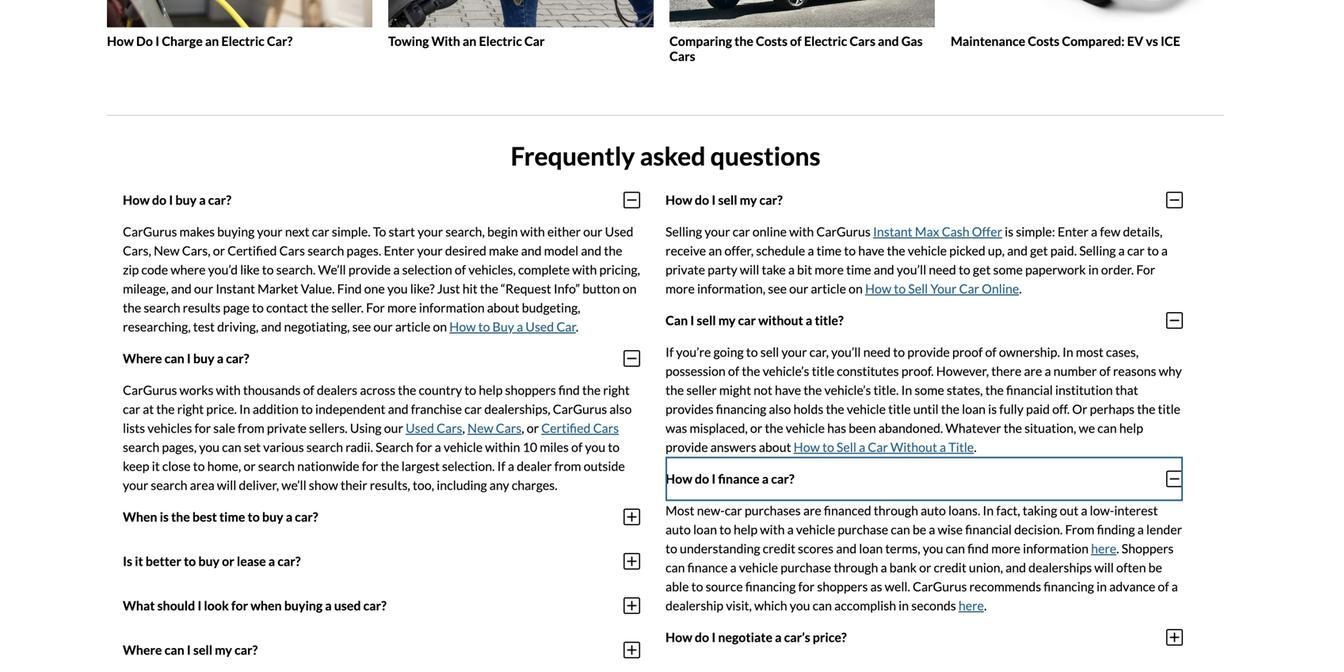 Task type: locate. For each thing, give the bounding box(es) containing it.
minus square image for cargurus works with thousands of dealers across the country to help shoppers find the right car at the right price. in addition to independent and franchise car dealerships, cargurus also lists vehicles for sale from private sellers. using our
[[624, 349, 640, 368]]

0 horizontal spatial enter
[[384, 243, 415, 258]]

0 vertical spatial shoppers
[[505, 382, 556, 398]]

financing down the might
[[716, 401, 767, 417]]

costs inside the comparing the costs of electric cars and gas cars
[[756, 33, 788, 49]]

be inside the . shoppers can finance a vehicle purchase through a bank or credit union, and dealerships will often be able to source financing for shoppers as well. cargurus recommends financing in advance of a dealership visit, which you can accomplish in seconds
[[1149, 560, 1162, 575]]

an right the charge
[[205, 33, 219, 49]]

to inside the . shoppers can finance a vehicle purchase through a bank or credit union, and dealerships will often be able to source financing for shoppers as well. cargurus recommends financing in advance of a dealership visit, which you can accomplish in seconds
[[692, 579, 703, 594]]

is inside is simple: enter a few details, receive an offer, schedule a time to have the vehicle picked up, and get paid. selling a car to a private party will take a bit more time and you'll need to get some paperwork in order. for more information, see our article on
[[1005, 224, 1014, 239]]

desired
[[445, 243, 487, 258]]

0 horizontal spatial need
[[863, 344, 891, 360]]

the
[[735, 33, 754, 49], [604, 243, 622, 258], [887, 243, 906, 258], [480, 281, 498, 296], [123, 300, 141, 315], [311, 300, 329, 315], [742, 363, 760, 379], [398, 382, 416, 398], [582, 382, 601, 398], [666, 382, 684, 398], [804, 382, 822, 398], [986, 382, 1004, 398], [156, 401, 175, 417], [826, 401, 844, 417], [941, 401, 960, 417], [1137, 401, 1156, 417], [765, 420, 783, 436], [1004, 420, 1022, 436], [381, 458, 399, 474], [171, 509, 190, 525]]

vehicle inside is simple: enter a few details, receive an offer, schedule a time to have the vehicle picked up, and get paid. selling a car to a private party will take a bit more time and you'll need to get some paperwork in order. for more information, see our article on
[[908, 243, 947, 258]]

car? up makes
[[208, 192, 231, 208]]

0 vertical spatial used
[[605, 224, 634, 239]]

0 vertical spatial provide
[[348, 262, 391, 277]]

0 vertical spatial financial
[[1006, 382, 1053, 398]]

. down budgeting,
[[576, 319, 579, 334]]

find inside most new-car purchases are financed through auto loans. in fact, taking out a low-interest auto loan to help with a vehicle purchase can be a wise financial decision. from finding a lender to understanding credit scores and loan terms, you can find more information
[[968, 541, 989, 556]]

1 costs from the left
[[756, 33, 788, 49]]

decision.
[[1014, 522, 1063, 537]]

finance inside how do i finance a car? "dropdown button"
[[718, 471, 760, 487]]

see
[[768, 281, 787, 296], [352, 319, 371, 334]]

online
[[753, 224, 787, 239]]

find inside cargurus works with thousands of dealers across the country to help shoppers find the right car at the right price. in addition to independent and franchise car dealerships, cargurus also lists vehicles for sale from private sellers. using our
[[559, 382, 580, 398]]

is it better to buy or lease a car? button
[[123, 539, 640, 584]]

minus square image for most new-car purchases are financed through auto loans. in fact, taking out a low-interest auto loan to help with a vehicle purchase can be a wise financial decision. from finding a lender to understanding credit scores and loan terms, you can find more information
[[1167, 469, 1183, 488]]

the down that
[[1137, 401, 1156, 417]]

offer,
[[725, 243, 754, 258]]

on down selling your car online with cargurus instant max cash offer
[[849, 281, 863, 296]]

however,
[[936, 363, 989, 379]]

plus square image inside how do i negotiate a car's price? dropdown button
[[1167, 628, 1183, 647]]

0 vertical spatial is
[[1005, 224, 1014, 239]]

0 horizontal spatial cars,
[[123, 243, 151, 258]]

plus square image
[[624, 507, 640, 526], [624, 596, 640, 615], [1167, 628, 1183, 647], [624, 641, 640, 660]]

2 horizontal spatial on
[[849, 281, 863, 296]]

0 horizontal spatial provide
[[348, 262, 391, 277]]

with inside most new-car purchases are financed through auto loans. in fact, taking out a low-interest auto loan to help with a vehicle purchase can be a wise financial decision. from finding a lender to understanding credit scores and loan terms, you can find more information
[[760, 522, 785, 537]]

best
[[193, 509, 217, 525]]

2 horizontal spatial loan
[[962, 401, 986, 417]]

at
[[143, 401, 154, 417]]

through inside the . shoppers can finance a vehicle purchase through a bank or credit union, and dealerships will often be able to source financing for shoppers as well. cargurus recommends financing in advance of a dealership visit, which you can accomplish in seconds
[[834, 560, 878, 575]]

electric down how do i charge an electric car? image
[[221, 33, 265, 49]]

1 horizontal spatial right
[[603, 382, 630, 398]]

the inside is simple: enter a few details, receive an offer, schedule a time to have the vehicle picked up, and get paid. selling a car to a private party will take a bit more time and you'll need to get some paperwork in order. for more information, see our article on
[[887, 243, 906, 258]]

cash
[[942, 224, 970, 239]]

for inside cargurus works with thousands of dealers across the country to help shoppers find the right car at the right price. in addition to independent and franchise car dealerships, cargurus also lists vehicles for sale from private sellers. using our
[[195, 420, 211, 436]]

the left best
[[171, 509, 190, 525]]

0 vertical spatial for
[[1137, 262, 1156, 277]]

do for buy
[[152, 192, 167, 208]]

one
[[364, 281, 385, 296]]

1 horizontal spatial ,
[[522, 420, 524, 436]]

and down where
[[171, 281, 192, 296]]

or
[[1072, 401, 1088, 417]]

do for negotiate
[[695, 630, 709, 645]]

electric
[[221, 33, 265, 49], [479, 33, 522, 49], [804, 33, 847, 49]]

financed
[[824, 503, 871, 518]]

to up able
[[666, 541, 677, 556]]

2 vertical spatial provide
[[666, 439, 708, 455]]

i for how do i finance a car?
[[712, 471, 716, 487]]

ice
[[1161, 33, 1181, 49]]

0 horizontal spatial instant
[[216, 281, 255, 296]]

0 vertical spatial need
[[929, 262, 956, 277]]

or inside if you're going to sell your car, you'll need to provide proof of ownership. in most cases, possession of the vehicle's title constitutes proof. however, there are a number of reasons why the seller might not have the vehicle's title. in some states, the financial institution that provides financing also holds the vehicle title until the loan is fully paid off. or perhaps the title was misplaced, or the vehicle has been abandoned. whatever the situation, we can help provide answers about
[[750, 420, 763, 436]]

2 horizontal spatial used
[[605, 224, 634, 239]]

ev
[[1127, 33, 1144, 49]]

0 vertical spatial private
[[666, 262, 705, 277]]

instant up page
[[216, 281, 255, 296]]

our up search
[[384, 420, 403, 436]]

2 vertical spatial will
[[1095, 560, 1114, 575]]

abandoned.
[[879, 420, 943, 436]]

max
[[915, 224, 940, 239]]

0 vertical spatial help
[[479, 382, 503, 398]]

more down "like?"
[[387, 300, 417, 315]]

plus square image inside 'when is the best time to buy a car?' dropdown button
[[624, 507, 640, 526]]

0 vertical spatial get
[[1030, 243, 1048, 258]]

cars, up zip
[[123, 243, 151, 258]]

well.
[[885, 579, 910, 594]]

offer
[[972, 224, 1003, 239]]

holds
[[794, 401, 824, 417]]

buying inside dropdown button
[[284, 598, 323, 613]]

for inside is simple: enter a few details, receive an offer, schedule a time to have the vehicle picked up, and get paid. selling a car to a private party will take a bit more time and you'll need to get some paperwork in order. for more information, see our article on
[[1137, 262, 1156, 277]]

to down deliver,
[[248, 509, 260, 525]]

minus square image for if you're going to sell your car, you'll need to provide proof of ownership. in most cases, possession of the vehicle's title constitutes proof. however, there are a number of reasons why the seller might not have the vehicle's title. in some states, the financial institution that provides financing also holds the vehicle title until the loan is fully paid off. or perhaps the title was misplaced, or the vehicle has been abandoned. whatever the situation, we can help provide answers about
[[1167, 311, 1183, 330]]

be down shoppers on the bottom right of the page
[[1149, 560, 1162, 575]]

time inside dropdown button
[[219, 509, 245, 525]]

1 horizontal spatial certified
[[541, 420, 591, 436]]

shoppers
[[1122, 541, 1174, 556]]

car down been
[[868, 439, 888, 455]]

purchase inside most new-car purchases are financed through auto loans. in fact, taking out a low-interest auto loan to help with a vehicle purchase can be a wise financial decision. from finding a lender to understanding credit scores and loan terms, you can find more information
[[838, 522, 889, 537]]

0 horizontal spatial see
[[352, 319, 371, 334]]

or inside dropdown button
[[222, 554, 234, 569]]

1 horizontal spatial buying
[[284, 598, 323, 613]]

0 horizontal spatial credit
[[763, 541, 796, 556]]

1 vertical spatial new
[[468, 420, 493, 436]]

0 vertical spatial auto
[[921, 503, 946, 518]]

do up new-
[[695, 471, 709, 487]]

do down dealership
[[695, 630, 709, 645]]

it inside dropdown button
[[135, 554, 143, 569]]

you inside most new-car purchases are financed through auto loans. in fact, taking out a low-interest auto loan to help with a vehicle purchase can be a wise financial decision. from finding a lender to understanding credit scores and loan terms, you can find more information
[[923, 541, 943, 556]]

also up certified cars link
[[610, 401, 632, 417]]

sell down has
[[837, 439, 857, 455]]

2 horizontal spatial title
[[1158, 401, 1181, 417]]

comparing the costs of electric cars and gas cars image
[[670, 0, 935, 27]]

article
[[811, 281, 846, 296], [395, 319, 431, 334]]

selling inside is simple: enter a few details, receive an offer, schedule a time to have the vehicle picked up, and get paid. selling a car to a private party will take a bit more time and you'll need to get some paperwork in order. for more information, see our article on
[[1080, 243, 1116, 258]]

loan down new-
[[693, 522, 717, 537]]

do for finance
[[695, 471, 709, 487]]

you down wise in the right of the page
[[923, 541, 943, 556]]

the down "fully"
[[1004, 420, 1022, 436]]

1 vertical spatial find
[[968, 541, 989, 556]]

can inside dropdown button
[[164, 642, 184, 658]]

new
[[154, 243, 180, 258], [468, 420, 493, 436]]

cars
[[850, 33, 876, 49], [670, 49, 696, 64], [279, 243, 305, 258], [437, 420, 462, 436], [496, 420, 522, 436], [593, 420, 619, 436]]

either
[[548, 224, 581, 239]]

how to buy a used car link
[[450, 319, 576, 334]]

make
[[489, 243, 519, 258]]

pricing,
[[600, 262, 640, 277]]

1 vertical spatial about
[[759, 439, 791, 455]]

how for how do i buy a car?
[[123, 192, 150, 208]]

will inside the . shoppers can finance a vehicle purchase through a bank or credit union, and dealerships will often be able to source financing for shoppers as well. cargurus recommends financing in advance of a dealership visit, which you can accomplish in seconds
[[1095, 560, 1114, 575]]

can up the terms,
[[891, 522, 910, 537]]

car? inside the how do i sell my car? dropdown button
[[760, 192, 783, 208]]

you'll up how to sell your car online link
[[897, 262, 927, 277]]

about up buy
[[487, 300, 520, 315]]

1 vertical spatial it
[[135, 554, 143, 569]]

cases,
[[1106, 344, 1139, 360]]

1 vertical spatial here
[[959, 598, 984, 613]]

the up holds
[[804, 382, 822, 398]]

title
[[949, 439, 974, 455]]

0 vertical spatial my
[[740, 192, 757, 208]]

of inside the . shoppers can finance a vehicle purchase through a bank or credit union, and dealerships will often be able to source financing for shoppers as well. cargurus recommends financing in advance of a dealership visit, which you can accomplish in seconds
[[1158, 579, 1169, 594]]

addition
[[253, 401, 299, 417]]

0 vertical spatial vehicle's
[[763, 363, 810, 379]]

for inside dropdown button
[[231, 598, 248, 613]]

paid.
[[1051, 243, 1077, 258]]

to
[[844, 243, 856, 258], [1147, 243, 1159, 258], [262, 262, 274, 277], [959, 262, 971, 277], [894, 281, 906, 296], [252, 300, 264, 315], [478, 319, 490, 334], [746, 344, 758, 360], [893, 344, 905, 360], [465, 382, 476, 398], [301, 401, 313, 417], [608, 439, 620, 455], [823, 439, 834, 455], [193, 458, 205, 474], [248, 509, 260, 525], [720, 522, 731, 537], [666, 541, 677, 556], [184, 554, 196, 569], [692, 579, 703, 594]]

your left car,
[[782, 344, 807, 360]]

get down simple:
[[1030, 243, 1048, 258]]

2 vertical spatial used
[[406, 420, 434, 436]]

0 vertical spatial you'll
[[897, 262, 927, 277]]

a inside dropdown button
[[325, 598, 332, 613]]

of inside cargurus makes buying your next car simple. to start your search, begin with either our used cars, new cars, or certified cars search pages. enter your desired make and model and the zip code where you'd like to search. we'll provide a selection of vehicles, complete with pricing, mileage, and our instant market value. find one you like? just hit the "request info" button on the search results page to contact the seller. for more information about budgeting, researching, test driving, and negotiating, see our article on
[[455, 262, 466, 277]]

1 vertical spatial is
[[988, 401, 997, 417]]

buying right makes
[[217, 224, 255, 239]]

1 vertical spatial finance
[[688, 560, 728, 575]]

0 vertical spatial will
[[740, 262, 759, 277]]

on down the 'pricing,'
[[623, 281, 637, 296]]

also inside if you're going to sell your car, you'll need to provide proof of ownership. in most cases, possession of the vehicle's title constitutes proof. however, there are a number of reasons why the seller might not have the vehicle's title. in some states, the financial institution that provides financing also holds the vehicle title until the loan is fully paid off. or perhaps the title was misplaced, or the vehicle has been abandoned. whatever the situation, we can help provide answers about
[[769, 401, 791, 417]]

for right order.
[[1137, 262, 1156, 277]]

2 horizontal spatial help
[[1120, 420, 1144, 436]]

of down comparing the costs of electric cars and gas cars image
[[790, 33, 802, 49]]

my for where can i sell my car?
[[215, 642, 232, 658]]

here for here
[[1091, 541, 1117, 556]]

schedule
[[756, 243, 805, 258]]

cargurus inside cargurus makes buying your next car simple. to start your search, begin with either our used cars, new cars, or certified cars search pages. enter your desired make and model and the zip code where you'd like to search. we'll provide a selection of vehicles, complete with pricing, mileage, and our instant market value. find one you like? just hit the "request info" button on the search results page to contact the seller. for more information about budgeting, researching, test driving, and negotiating, see our article on
[[123, 224, 177, 239]]

price?
[[813, 630, 847, 645]]

fact,
[[996, 503, 1020, 518]]

is simple: enter a few details, receive an offer, schedule a time to have the vehicle picked up, and get paid. selling a car to a private party will take a bit more time and you'll need to get some paperwork in order. for more information, see our article on
[[666, 224, 1168, 296]]

and down contact
[[261, 319, 282, 334]]

2 costs from the left
[[1028, 33, 1060, 49]]

vehicle up 'selection.'
[[444, 439, 483, 455]]

0 horizontal spatial costs
[[756, 33, 788, 49]]

enter up the paid.
[[1058, 224, 1089, 239]]

0 horizontal spatial ,
[[462, 420, 465, 436]]

visit,
[[726, 598, 752, 613]]

1 horizontal spatial for
[[1137, 262, 1156, 277]]

low-
[[1090, 503, 1114, 518]]

an inside is simple: enter a few details, receive an offer, schedule a time to have the vehicle picked up, and get paid. selling a car to a private party will take a bit more time and you'll need to get some paperwork in order. for more information, see our article on
[[709, 243, 722, 258]]

title.
[[874, 382, 899, 398]]

purchases
[[745, 503, 801, 518]]

1 horizontal spatial help
[[734, 522, 758, 537]]

1 where from the top
[[123, 351, 162, 366]]

where
[[123, 351, 162, 366], [123, 642, 162, 658]]

selling
[[666, 224, 702, 239], [1080, 243, 1116, 258]]

0 vertical spatial finance
[[718, 471, 760, 487]]

0 vertical spatial see
[[768, 281, 787, 296]]

and right scores
[[836, 541, 857, 556]]

information up "dealerships"
[[1023, 541, 1089, 556]]

i for how do i sell my car?
[[712, 192, 716, 208]]

certified inside cargurus makes buying your next car simple. to start your search, begin with either our used cars, new cars, or certified cars search pages. enter your desired make and model and the zip code where you'd like to search. we'll provide a selection of vehicles, complete with pricing, mileage, and our instant market value. find one you like? just hit the "request info" button on the search results page to contact the seller. for more information about budgeting, researching, test driving, and negotiating, see our article on
[[228, 243, 277, 258]]

for down one
[[366, 300, 385, 315]]

have inside if you're going to sell your car, you'll need to provide proof of ownership. in most cases, possession of the vehicle's title constitutes proof. however, there are a number of reasons why the seller might not have the vehicle's title. in some states, the financial institution that provides financing also holds the vehicle title until the loan is fully paid off. or perhaps the title was misplaced, or the vehicle has been abandoned. whatever the situation, we can help provide answers about
[[775, 382, 801, 398]]

2 also from the left
[[769, 401, 791, 417]]

purchase inside the . shoppers can finance a vehicle purchase through a bank or credit union, and dealerships will often be able to source financing for shoppers as well. cargurus recommends financing in advance of a dealership visit, which you can accomplish in seconds
[[781, 560, 831, 575]]

i for what should i look for when buying a used car?
[[198, 598, 202, 613]]

1 also from the left
[[610, 401, 632, 417]]

financing down "dealerships"
[[1044, 579, 1094, 594]]

1 vertical spatial auto
[[666, 522, 691, 537]]

how do i finance a car?
[[666, 471, 794, 487]]

how do i negotiate a car's price?
[[666, 630, 847, 645]]

shoppers inside cargurus works with thousands of dealers across the country to help shoppers find the right car at the right price. in addition to independent and franchise car dealerships, cargurus also lists vehicles for sale from private sellers. using our
[[505, 382, 556, 398]]

financing inside if you're going to sell your car, you'll need to provide proof of ownership. in most cases, possession of the vehicle's title constitutes proof. however, there are a number of reasons why the seller might not have the vehicle's title. in some states, the financial institution that provides financing also holds the vehicle title until the loan is fully paid off. or perhaps the title was misplaced, or the vehicle has been abandoned. whatever the situation, we can help provide answers about
[[716, 401, 767, 417]]

provide down was
[[666, 439, 708, 455]]

3 electric from the left
[[804, 33, 847, 49]]

1 horizontal spatial about
[[759, 439, 791, 455]]

minus square image inside the how do i sell my car? dropdown button
[[1167, 190, 1183, 209]]

0 horizontal spatial have
[[775, 382, 801, 398]]

0 horizontal spatial you'll
[[831, 344, 861, 360]]

1 horizontal spatial from
[[554, 458, 581, 474]]

budgeting,
[[522, 300, 581, 315]]

minus square image inside can i sell my car without a title? dropdown button
[[1167, 311, 1183, 330]]

in left fact,
[[983, 503, 994, 518]]

finance down understanding
[[688, 560, 728, 575]]

be
[[913, 522, 927, 537], [1149, 560, 1162, 575]]

2 horizontal spatial is
[[1005, 224, 1014, 239]]

here right seconds
[[959, 598, 984, 613]]

2 electric from the left
[[479, 33, 522, 49]]

you inside the . shoppers can finance a vehicle purchase through a bank or credit union, and dealerships will often be able to source financing for shoppers as well. cargurus recommends financing in advance of a dealership visit, which you can accomplish in seconds
[[790, 598, 810, 613]]

0 vertical spatial are
[[1024, 363, 1042, 379]]

help inside if you're going to sell your car, you'll need to provide proof of ownership. in most cases, possession of the vehicle's title constitutes proof. however, there are a number of reasons why the seller might not have the vehicle's title. in some states, the financial institution that provides financing also holds the vehicle title until the loan is fully paid off. or perhaps the title was misplaced, or the vehicle has been abandoned. whatever the situation, we can help provide answers about
[[1120, 420, 1144, 436]]

car? inside the 'is it better to buy or lease a car?' dropdown button
[[278, 554, 301, 569]]

seller
[[687, 382, 717, 398]]

plus square image for buying
[[624, 596, 640, 615]]

1 horizontal spatial an
[[463, 33, 477, 49]]

if
[[666, 344, 674, 360], [497, 458, 506, 474]]

pages,
[[162, 439, 197, 455]]

search up nationwide
[[306, 439, 343, 455]]

1 vertical spatial provide
[[908, 344, 950, 360]]

find up 'union,'
[[968, 541, 989, 556]]

car?
[[208, 192, 231, 208], [760, 192, 783, 208], [226, 351, 249, 366], [771, 471, 794, 487], [295, 509, 318, 525], [278, 554, 301, 569], [363, 598, 387, 613], [235, 642, 258, 658]]

car inside towing with an electric car link
[[525, 33, 545, 49]]

vehicle
[[908, 243, 947, 258], [847, 401, 886, 417], [786, 420, 825, 436], [444, 439, 483, 455], [796, 522, 835, 537], [739, 560, 778, 575]]

do down asked
[[695, 192, 709, 208]]

a left selection
[[393, 262, 400, 277]]

2 vertical spatial in
[[899, 598, 909, 613]]

was
[[666, 420, 687, 436]]

plus square image for price?
[[1167, 628, 1183, 647]]

new-
[[697, 503, 725, 518]]

where can i buy a car?
[[123, 351, 249, 366]]

it inside used cars , new cars , or certified cars search pages, you can set various search radii. search for a vehicle within 10 miles of you to keep it close to home, or search nationwide for the largest selection. if a dealer from outside your search area will deliver, we'll show their results, too, including any charges.
[[152, 458, 160, 474]]

ownership.
[[999, 344, 1060, 360]]

car for towing with an electric car
[[525, 33, 545, 49]]

radii.
[[346, 439, 373, 455]]

help inside cargurus works with thousands of dealers across the country to help shoppers find the right car at the right price. in addition to independent and franchise car dealerships, cargurus also lists vehicles for sale from private sellers. using our
[[479, 382, 503, 398]]

we'll
[[318, 262, 346, 277]]

it right keep
[[152, 458, 160, 474]]

also
[[610, 401, 632, 417], [769, 401, 791, 417]]

2 horizontal spatial provide
[[908, 344, 950, 360]]

car's
[[784, 630, 810, 645]]

to right page
[[252, 300, 264, 315]]

information inside cargurus makes buying your next car simple. to start your search, begin with either our used cars, new cars, or certified cars search pages. enter your desired make and model and the zip code where you'd like to search. we'll provide a selection of vehicles, complete with pricing, mileage, and our instant market value. find one you like? just hit the "request info" button on the search results page to contact the seller. for more information about budgeting, researching, test driving, and negotiating, see our article on
[[419, 300, 485, 315]]

the right comparing
[[735, 33, 754, 49]]

of
[[790, 33, 802, 49], [455, 262, 466, 277], [985, 344, 997, 360], [728, 363, 740, 379], [1100, 363, 1111, 379], [303, 382, 314, 398], [571, 439, 583, 455], [1158, 579, 1169, 594]]

to down has
[[823, 439, 834, 455]]

minus square image
[[624, 190, 640, 209], [1167, 190, 1183, 209], [1167, 311, 1183, 330], [624, 349, 640, 368], [1167, 469, 1183, 488]]

1 horizontal spatial cars,
[[182, 243, 211, 258]]

a left few
[[1091, 224, 1098, 239]]

need inside if you're going to sell your car, you'll need to provide proof of ownership. in most cases, possession of the vehicle's title constitutes proof. however, there are a number of reasons why the seller might not have the vehicle's title. in some states, the financial institution that provides financing also holds the vehicle title until the loan is fully paid off. or perhaps the title was misplaced, or the vehicle has been abandoned. whatever the situation, we can help provide answers about
[[863, 344, 891, 360]]

0 horizontal spatial find
[[559, 382, 580, 398]]

costs
[[756, 33, 788, 49], [1028, 33, 1060, 49]]

our down bit
[[789, 281, 809, 296]]

1 horizontal spatial credit
[[934, 560, 967, 575]]

or up 10 on the bottom left
[[527, 420, 539, 436]]

how to sell a car without a title link
[[794, 439, 974, 455]]

out
[[1060, 503, 1079, 518]]

the down instant max cash offer link
[[887, 243, 906, 258]]

set
[[244, 439, 261, 455]]

a left used
[[325, 598, 332, 613]]

can
[[666, 313, 688, 328]]

i for how do i buy a car?
[[169, 192, 173, 208]]

your inside if you're going to sell your car, you'll need to provide proof of ownership. in most cases, possession of the vehicle's title constitutes proof. however, there are a number of reasons why the seller might not have the vehicle's title. in some states, the financial institution that provides financing also holds the vehicle title until the loan is fully paid off. or perhaps the title was misplaced, or the vehicle has been abandoned. whatever the situation, we can help provide answers about
[[782, 344, 807, 360]]

used cars link
[[406, 420, 462, 436]]

to up can i sell my car without a title? dropdown button
[[894, 281, 906, 296]]

sell inside if you're going to sell your car, you'll need to provide proof of ownership. in most cases, possession of the vehicle's title constitutes proof. however, there are a number of reasons why the seller might not have the vehicle's title. in some states, the financial institution that provides financing also holds the vehicle title until the loan is fully paid off. or perhaps the title was misplaced, or the vehicle has been abandoned. whatever the situation, we can help provide answers about
[[761, 344, 779, 360]]

1 horizontal spatial shoppers
[[817, 579, 868, 594]]

will inside is simple: enter a few details, receive an offer, schedule a time to have the vehicle picked up, and get paid. selling a car to a private party will take a bit more time and you'll need to get some paperwork in order. for more information, see our article on
[[740, 262, 759, 277]]

finance inside the . shoppers can finance a vehicle purchase through a bank or credit union, and dealerships will often be able to source financing for shoppers as well. cargurus recommends financing in advance of a dealership visit, which you can accomplish in seconds
[[688, 560, 728, 575]]

minus square image for selling your car online with cargurus
[[1167, 190, 1183, 209]]

from
[[238, 420, 265, 436], [554, 458, 581, 474]]

how for how do i negotiate a car's price?
[[666, 630, 693, 645]]

a inside if you're going to sell your car, you'll need to provide proof of ownership. in most cases, possession of the vehicle's title constitutes proof. however, there are a number of reasons why the seller might not have the vehicle's title. in some states, the financial institution that provides financing also holds the vehicle title until the loan is fully paid off. or perhaps the title was misplaced, or the vehicle has been abandoned. whatever the situation, we can help provide answers about
[[1045, 363, 1051, 379]]

0 horizontal spatial buying
[[217, 224, 255, 239]]

minus square image inside how do i buy a car? "dropdown button"
[[624, 190, 640, 209]]

vehicle inside most new-car purchases are financed through auto loans. in fact, taking out a low-interest auto loan to help with a vehicle purchase can be a wise financial decision. from finding a lender to understanding credit scores and loan terms, you can find more information
[[796, 522, 835, 537]]

0 vertical spatial here
[[1091, 541, 1117, 556]]

2 where from the top
[[123, 642, 162, 658]]

buy inside "dropdown button"
[[175, 192, 197, 208]]

for
[[1137, 262, 1156, 277], [366, 300, 385, 315]]

maintenance costs compared: ev vs ice image
[[951, 0, 1216, 27]]

a down been
[[859, 439, 866, 455]]

a left car's
[[775, 630, 782, 645]]

price.
[[206, 401, 237, 417]]

plus square image inside what should i look for when buying a used car? dropdown button
[[624, 596, 640, 615]]

have down selling your car online with cargurus instant max cash offer
[[858, 243, 885, 258]]

loan left the terms,
[[859, 541, 883, 556]]

cargurus makes buying your next car simple. to start your search, begin with either our used cars, new cars, or certified cars search pages. enter your desired make and model and the zip code where you'd like to search. we'll provide a selection of vehicles, complete with pricing, mileage, and our instant market value. find one you like? just hit the "request info" button on the search results page to contact the seller. for more information about budgeting, researching, test driving, and negotiating, see our article on
[[123, 224, 640, 334]]

2 horizontal spatial my
[[740, 192, 757, 208]]

0 vertical spatial it
[[152, 458, 160, 474]]

1 vertical spatial information
[[1023, 541, 1089, 556]]

0 vertical spatial buying
[[217, 224, 255, 239]]

1 , from the left
[[462, 420, 465, 436]]

of down desired
[[455, 262, 466, 277]]

0 horizontal spatial on
[[433, 319, 447, 334]]

and inside the . shoppers can finance a vehicle purchase through a bank or credit union, and dealerships will often be able to source financing for shoppers as well. cargurus recommends financing in advance of a dealership visit, which you can accomplish in seconds
[[1006, 560, 1026, 575]]

car down the how do i finance a car?
[[725, 503, 742, 518]]

without
[[759, 313, 803, 328]]

help inside most new-car purchases are financed through auto loans. in fact, taking out a low-interest auto loan to help with a vehicle purchase can be a wise financial decision. from finding a lender to understanding credit scores and loan terms, you can find more information
[[734, 522, 758, 537]]

1 horizontal spatial need
[[929, 262, 956, 277]]

cars inside cargurus makes buying your next car simple. to start your search, begin with either our used cars, new cars, or certified cars search pages. enter your desired make and model and the zip code where you'd like to search. we'll provide a selection of vehicles, complete with pricing, mileage, and our instant market value. find one you like? just hit the "request info" button on the search results page to contact the seller. for more information about budgeting, researching, test driving, and negotiating, see our article on
[[279, 243, 305, 258]]

plus square image
[[624, 552, 640, 571]]

1 vertical spatial article
[[395, 319, 431, 334]]

seconds
[[912, 598, 956, 613]]

and inside the comparing the costs of electric cars and gas cars
[[878, 33, 899, 49]]

can down the perhaps
[[1098, 420, 1117, 436]]

0 horizontal spatial title
[[812, 363, 835, 379]]

maintenance costs compared: ev vs ice link
[[951, 0, 1216, 49]]

0 vertical spatial if
[[666, 344, 674, 360]]

1 vertical spatial have
[[775, 382, 801, 398]]

0 horizontal spatial from
[[238, 420, 265, 436]]

of inside cargurus works with thousands of dealers across the country to help shoppers find the right car at the right price. in addition to independent and franchise car dealerships, cargurus also lists vehicles for sale from private sellers. using our
[[303, 382, 314, 398]]

and up recommends
[[1006, 560, 1026, 575]]

0 horizontal spatial if
[[497, 458, 506, 474]]

or inside the . shoppers can finance a vehicle purchase through a bank or credit union, and dealerships will often be able to source financing for shoppers as well. cargurus recommends financing in advance of a dealership visit, which you can accomplish in seconds
[[919, 560, 932, 575]]

close
[[162, 458, 191, 474]]

1 horizontal spatial article
[[811, 281, 846, 296]]

here for here .
[[959, 598, 984, 613]]

0 horizontal spatial information
[[419, 300, 485, 315]]

are down ownership.
[[1024, 363, 1042, 379]]

1 vertical spatial buying
[[284, 598, 323, 613]]

home,
[[207, 458, 241, 474]]

is
[[1005, 224, 1014, 239], [988, 401, 997, 417], [160, 509, 169, 525]]

2 horizontal spatial will
[[1095, 560, 1114, 575]]

car? up purchases
[[771, 471, 794, 487]]

our right either
[[583, 224, 603, 239]]

0 horizontal spatial right
[[177, 401, 204, 417]]

you'll right car,
[[831, 344, 861, 360]]

0 horizontal spatial help
[[479, 382, 503, 398]]

where inside dropdown button
[[123, 642, 162, 658]]

1 vertical spatial where
[[123, 642, 162, 658]]

help down the perhaps
[[1120, 420, 1144, 436]]

plus square image for buy
[[624, 507, 640, 526]]

title down why
[[1158, 401, 1181, 417]]

minus square image inside how do i finance a car? "dropdown button"
[[1167, 469, 1183, 488]]

answers
[[711, 439, 757, 455]]

do for sell
[[695, 192, 709, 208]]

1 horizontal spatial be
[[1149, 560, 1162, 575]]

vehicle inside used cars , new cars , or certified cars search pages, you can set various search radii. search for a vehicle within 10 miles of you to keep it close to home, or search nationwide for the largest selection. if a dealer from outside your search area will deliver, we'll show their results, too, including any charges.
[[444, 439, 483, 455]]

car? inside where can i buy a car? dropdown button
[[226, 351, 249, 366]]

1 vertical spatial you'll
[[831, 344, 861, 360]]

certified cars link
[[541, 420, 619, 436]]

1 vertical spatial my
[[719, 313, 736, 328]]

where down researching,
[[123, 351, 162, 366]]

0 horizontal spatial new
[[154, 243, 180, 258]]

vehicle down max
[[908, 243, 947, 258]]

to right better
[[184, 554, 196, 569]]

information
[[419, 300, 485, 315], [1023, 541, 1089, 556]]

vehicle's up the not
[[763, 363, 810, 379]]

1 horizontal spatial here
[[1091, 541, 1117, 556]]

1 vertical spatial purchase
[[781, 560, 831, 575]]

of down certified cars link
[[571, 439, 583, 455]]

car? inside 'where can i sell my car?' dropdown button
[[235, 642, 258, 658]]

how for how do i charge an electric car?
[[107, 33, 134, 49]]

what
[[123, 598, 155, 613]]

certified inside used cars , new cars , or certified cars search pages, you can set various search radii. search for a vehicle within 10 miles of you to keep it close to home, or search nationwide for the largest selection. if a dealer from outside your search area will deliver, we'll show their results, too, including any charges.
[[541, 420, 591, 436]]

a down ownership.
[[1045, 363, 1051, 379]]

or
[[213, 243, 225, 258], [527, 420, 539, 436], [750, 420, 763, 436], [244, 458, 256, 474], [222, 554, 234, 569], [919, 560, 932, 575]]

gas
[[902, 33, 923, 49]]

0 horizontal spatial be
[[913, 522, 927, 537]]

you
[[387, 281, 408, 296], [199, 439, 220, 455], [585, 439, 606, 455], [923, 541, 943, 556], [790, 598, 810, 613]]

car? right used
[[363, 598, 387, 613]]

shoppers up the accomplish
[[817, 579, 868, 594]]

selling down few
[[1080, 243, 1116, 258]]

. down recommends
[[984, 598, 987, 613]]

where can i sell my car? button
[[123, 628, 640, 671]]

with
[[431, 33, 460, 49]]

how left do
[[107, 33, 134, 49]]

charge
[[162, 33, 203, 49]]

vehicle down holds
[[786, 420, 825, 436]]

1 horizontal spatial sell
[[908, 281, 928, 296]]

understanding
[[680, 541, 760, 556]]



Task type: describe. For each thing, give the bounding box(es) containing it.
page
[[223, 300, 250, 315]]

to up sellers.
[[301, 401, 313, 417]]

buy down deliver,
[[262, 509, 283, 525]]

some inside is simple: enter a few details, receive an offer, schedule a time to have the vehicle picked up, and get paid. selling a car to a private party will take a bit more time and you'll need to get some paperwork in order. for more information, see our article on
[[993, 262, 1023, 277]]

find
[[337, 281, 362, 296]]

our up results
[[194, 281, 213, 296]]

can inside used cars , new cars , or certified cars search pages, you can set various search radii. search for a vehicle within 10 miles of you to keep it close to home, or search nationwide for the largest selection. if a dealer from outside your search area will deliver, we'll show their results, too, including any charges.
[[222, 439, 241, 455]]

1 vertical spatial get
[[973, 262, 991, 277]]

private inside is simple: enter a few details, receive an offer, schedule a time to have the vehicle picked up, and get paid. selling a car to a private party will take a bit more time and you'll need to get some paperwork in order. for more information, see our article on
[[666, 262, 705, 277]]

enter inside cargurus makes buying your next car simple. to start your search, begin with either our used cars, new cars, or certified cars search pages. enter your desired make and model and the zip code where you'd like to search. we'll provide a selection of vehicles, complete with pricing, mileage, and our instant market value. find one you like? just hit the "request info" button on the search results page to contact the seller. for more information about budgeting, researching, test driving, and negotiating, see our article on
[[384, 243, 415, 258]]

you up home,
[[199, 439, 220, 455]]

how to sell your car online .
[[865, 281, 1022, 296]]

1 vertical spatial here link
[[959, 598, 984, 613]]

about inside cargurus makes buying your next car simple. to start your search, begin with either our used cars, new cars, or certified cars search pages. enter your desired make and model and the zip code where you'd like to search. we'll provide a selection of vehicles, complete with pricing, mileage, and our instant market value. find one you like? just hit the "request info" button on the search results page to contact the seller. for more information about budgeting, researching, test driving, and negotiating, see our article on
[[487, 300, 520, 315]]

car down budgeting,
[[557, 319, 576, 334]]

a left bank
[[881, 560, 887, 575]]

0 horizontal spatial an
[[205, 33, 219, 49]]

in right title.
[[901, 382, 912, 398]]

title?
[[815, 313, 844, 328]]

until
[[913, 401, 939, 417]]

0 vertical spatial right
[[603, 382, 630, 398]]

search,
[[446, 224, 485, 239]]

and up complete
[[521, 243, 542, 258]]

a inside cargurus makes buying your next car simple. to start your search, begin with either our used cars, new cars, or certified cars search pages. enter your desired make and model and the zip code where you'd like to search. we'll provide a selection of vehicles, complete with pricing, mileage, and our instant market value. find one you like? just hit the "request info" button on the search results page to contact the seller. for more information about budgeting, researching, test driving, and negotiating, see our article on
[[393, 262, 400, 277]]

instant max cash offer link
[[873, 224, 1003, 239]]

shoppers inside the . shoppers can finance a vehicle purchase through a bank or credit union, and dealerships will often be able to source financing for shoppers as well. cargurus recommends financing in advance of a dealership visit, which you can accomplish in seconds
[[817, 579, 868, 594]]

that
[[1116, 382, 1139, 398]]

how for how to sell your car online .
[[865, 281, 892, 296]]

we'll
[[281, 477, 306, 493]]

can inside dropdown button
[[164, 351, 184, 366]]

whatever
[[946, 420, 1001, 436]]

sell right can
[[697, 313, 716, 328]]

the up certified cars link
[[582, 382, 601, 398]]

the up provides
[[666, 382, 684, 398]]

of up the might
[[728, 363, 740, 379]]

for down radii.
[[362, 458, 378, 474]]

information,
[[697, 281, 766, 296]]

i for how do i charge an electric car?
[[155, 33, 159, 49]]

a right lease
[[268, 554, 275, 569]]

hit
[[463, 281, 478, 296]]

search.
[[276, 262, 316, 277]]

car,
[[810, 344, 829, 360]]

where
[[171, 262, 206, 277]]

1 vertical spatial in
[[1097, 579, 1107, 594]]

to up area
[[193, 458, 205, 474]]

for inside the . shoppers can finance a vehicle purchase through a bank or credit union, and dealerships will often be able to source financing for shoppers as well. cargurus recommends financing in advance of a dealership visit, which you can accomplish in seconds
[[798, 579, 815, 594]]

is
[[123, 554, 132, 569]]

simple.
[[332, 224, 371, 239]]

article inside is simple: enter a few details, receive an offer, schedule a time to have the vehicle picked up, and get paid. selling a car to a private party will take a bit more time and you'll need to get some paperwork in order. for more information, see our article on
[[811, 281, 846, 296]]

finance for can
[[688, 560, 728, 575]]

you'll inside is simple: enter a few details, receive an offer, schedule a time to have the vehicle picked up, and get paid. selling a car to a private party will take a bit more time and you'll need to get some paperwork in order. for more information, see our article on
[[897, 262, 927, 277]]

credit inside most new-car purchases are financed through auto loans. in fact, taking out a low-interest auto loan to help with a vehicle purchase can be a wise financial decision. from finding a lender to understanding credit scores and loan terms, you can find more information
[[763, 541, 796, 556]]

in inside is simple: enter a few details, receive an offer, schedule a time to have the vehicle picked up, and get paid. selling a car to a private party will take a bit more time and you'll need to get some paperwork in order. for more information, see our article on
[[1089, 262, 1099, 277]]

1 horizontal spatial get
[[1030, 243, 1048, 258]]

some inside if you're going to sell your car, you'll need to provide proof of ownership. in most cases, possession of the vehicle's title constitutes proof. however, there are a number of reasons why the seller might not have the vehicle's title. in some states, the financial institution that provides financing also holds the vehicle title until the loan is fully paid off. or perhaps the title was misplaced, or the vehicle has been abandoned. whatever the situation, we can help provide answers about
[[915, 382, 944, 398]]

simple:
[[1016, 224, 1055, 239]]

2 vertical spatial loan
[[859, 541, 883, 556]]

0 vertical spatial time
[[817, 243, 842, 258]]

the right across
[[398, 382, 416, 398]]

can up able
[[666, 560, 685, 575]]

a down details,
[[1162, 243, 1168, 258]]

towing
[[388, 33, 429, 49]]

if inside if you're going to sell your car, you'll need to provide proof of ownership. in most cases, possession of the vehicle's title constitutes proof. however, there are a number of reasons why the seller might not have the vehicle's title. in some states, the financial institution that provides financing also holds the vehicle title until the loan is fully paid off. or perhaps the title was misplaced, or the vehicle has been abandoned. whatever the situation, we can help provide answers about
[[666, 344, 674, 360]]

"request
[[501, 281, 551, 296]]

test
[[193, 319, 215, 334]]

to up understanding
[[720, 522, 731, 537]]

a up source
[[730, 560, 737, 575]]

car up the offer,
[[733, 224, 750, 239]]

with right begin
[[520, 224, 545, 239]]

when is the best time to buy a car?
[[123, 509, 318, 525]]

selection
[[402, 262, 452, 277]]

a up order.
[[1119, 243, 1125, 258]]

sell for your
[[908, 281, 928, 296]]

minus square image for cargurus makes buying your next car simple. to start your search, begin with either our used cars, new cars, or certified cars search pages. enter your desired make and model and the zip code where you'd like to search. we'll provide a selection of vehicles, complete with pricing, mileage, and our instant market value. find one you like? just hit the "request info" button on the search results page to contact the seller. for more information about budgeting, researching, test driving, and negotiating, see our article on
[[624, 190, 640, 209]]

0 horizontal spatial auto
[[666, 522, 691, 537]]

see inside cargurus makes buying your next car simple. to start your search, begin with either our used cars, new cars, or certified cars search pages. enter your desired make and model and the zip code where you'd like to search. we'll provide a selection of vehicles, complete with pricing, mileage, and our instant market value. find one you like? just hit the "request info" button on the search results page to contact the seller. for more information about budgeting, researching, test driving, and negotiating, see our article on
[[352, 319, 371, 334]]

car left 'at'
[[123, 401, 140, 417]]

the down states, on the right of page
[[941, 401, 960, 417]]

to right going
[[746, 344, 758, 360]]

market
[[258, 281, 298, 296]]

used inside used cars , new cars , or certified cars search pages, you can set various search radii. search for a vehicle within 10 miles of you to keep it close to home, or search nationwide for the largest selection. if a dealer from outside your search area will deliver, we'll show their results, too, including any charges.
[[406, 420, 434, 436]]

. down simple:
[[1019, 281, 1022, 296]]

franchise
[[411, 401, 462, 417]]

vehicle inside the . shoppers can finance a vehicle purchase through a bank or credit union, and dealerships will often be able to source financing for shoppers as well. cargurus recommends financing in advance of a dealership visit, which you can accomplish in seconds
[[739, 560, 778, 575]]

cargurus works with thousands of dealers across the country to help shoppers find the right car at the right price. in addition to independent and franchise car dealerships, cargurus also lists vehicles for sale from private sellers. using our
[[123, 382, 632, 436]]

lease
[[237, 554, 266, 569]]

have inside is simple: enter a few details, receive an offer, schedule a time to have the vehicle picked up, and get paid. selling a car to a private party will take a bit more time and you'll need to get some paperwork in order. for more information, see our article on
[[858, 243, 885, 258]]

situation,
[[1025, 420, 1076, 436]]

the right 'at'
[[156, 401, 175, 417]]

bank
[[890, 560, 917, 575]]

1 vertical spatial loan
[[693, 522, 717, 537]]

information inside most new-car purchases are financed through auto loans. in fact, taking out a low-interest auto loan to help with a vehicle purchase can be a wise financial decision. from finding a lender to understanding credit scores and loan terms, you can find more information
[[1023, 541, 1089, 556]]

with inside cargurus works with thousands of dealers across the country to help shoppers find the right car at the right price. in addition to independent and franchise car dealerships, cargurus also lists vehicles for sale from private sellers. using our
[[216, 382, 241, 398]]

1 horizontal spatial on
[[623, 281, 637, 296]]

has
[[827, 420, 846, 436]]

what should i look for when buying a used car? button
[[123, 584, 640, 628]]

i for where can i sell my car?
[[187, 642, 191, 658]]

where for where can i sell my car?
[[123, 642, 162, 658]]

any
[[490, 477, 509, 493]]

a left title
[[940, 439, 946, 455]]

car? inside how do i buy a car? "dropdown button"
[[208, 192, 231, 208]]

in up number at right bottom
[[1063, 344, 1074, 360]]

interest
[[1114, 503, 1158, 518]]

private inside cargurus works with thousands of dealers across the country to help shoppers find the right car at the right price. in addition to independent and franchise car dealerships, cargurus also lists vehicles for sale from private sellers. using our
[[267, 420, 307, 436]]

deliver,
[[239, 477, 279, 493]]

car for how to sell a car without a title .
[[868, 439, 888, 455]]

how do i sell my car? button
[[666, 178, 1183, 222]]

the right the hit
[[480, 281, 498, 296]]

vehicle up been
[[847, 401, 886, 417]]

can inside if you're going to sell your car, you'll need to provide proof of ownership. in most cases, possession of the vehicle's title constitutes proof. however, there are a number of reasons why the seller might not have the vehicle's title. in some states, the financial institution that provides financing also holds the vehicle title until the loan is fully paid off. or perhaps the title was misplaced, or the vehicle has been abandoned. whatever the situation, we can help provide answers about
[[1098, 420, 1117, 436]]

vs
[[1146, 33, 1158, 49]]

code
[[141, 262, 168, 277]]

a down "we'll"
[[286, 509, 293, 525]]

and inside most new-car purchases are financed through auto loans. in fact, taking out a low-interest auto loan to help with a vehicle purchase can be a wise financial decision. from finding a lender to understanding credit scores and loan terms, you can find more information
[[836, 541, 857, 556]]

where can i buy a car? button
[[123, 336, 640, 381]]

a up makes
[[199, 192, 206, 208]]

. down whatever
[[974, 439, 977, 455]]

car inside cargurus makes buying your next car simple. to start your search, begin with either our used cars, new cars, or certified cars search pages. enter your desired make and model and the zip code where you'd like to search. we'll provide a selection of vehicles, complete with pricing, mileage, and our instant market value. find one you like? just hit the "request info" button on the search results page to contact the seller. for more information about budgeting, researching, test driving, and negotiating, see our article on
[[312, 224, 329, 239]]

loan inside if you're going to sell your car, you'll need to provide proof of ownership. in most cases, possession of the vehicle's title constitutes proof. however, there are a number of reasons why the seller might not have the vehicle's title. in some states, the financial institution that provides financing also holds the vehicle title until the loan is fully paid off. or perhaps the title was misplaced, or the vehicle has been abandoned. whatever the situation, we can help provide answers about
[[962, 401, 986, 417]]

car inside is simple: enter a few details, receive an offer, schedule a time to have the vehicle picked up, and get paid. selling a car to a private party will take a bit more time and you'll need to get some paperwork in order. for more information, see our article on
[[1127, 243, 1145, 258]]

your left next
[[257, 224, 283, 239]]

of right proof
[[985, 344, 997, 360]]

source
[[706, 579, 743, 594]]

the down the mileage,
[[123, 300, 141, 315]]

number
[[1054, 363, 1097, 379]]

for up largest
[[416, 439, 432, 455]]

too,
[[413, 477, 434, 493]]

with up schedule
[[789, 224, 814, 239]]

better
[[146, 554, 181, 569]]

why
[[1159, 363, 1182, 379]]

can i sell my car without a title? button
[[666, 298, 1183, 343]]

within
[[485, 439, 520, 455]]

how do i charge an electric car? image
[[107, 0, 372, 27]]

the up has
[[826, 401, 844, 417]]

and right up,
[[1007, 243, 1028, 258]]

a down within
[[508, 458, 514, 474]]

need inside is simple: enter a few details, receive an offer, schedule a time to have the vehicle picked up, and get paid. selling a car to a private party will take a bit more time and you'll need to get some paperwork in order. for more information, see our article on
[[929, 262, 956, 277]]

comparing the costs of electric cars and gas cars link
[[670, 0, 935, 64]]

a right advance
[[1172, 579, 1178, 594]]

i for how do i negotiate a car's price?
[[712, 630, 716, 645]]

contact
[[266, 300, 308, 315]]

to up outside
[[608, 439, 620, 455]]

how for how to sell a car without a title .
[[794, 439, 820, 455]]

a down the interest
[[1138, 522, 1144, 537]]

keep
[[123, 458, 149, 474]]

1 horizontal spatial my
[[719, 313, 736, 328]]

is inside if you're going to sell your car, you'll need to provide proof of ownership. in most cases, possession of the vehicle's title constitutes proof. however, there are a number of reasons why the seller might not have the vehicle's title. in some states, the financial institution that provides financing also holds the vehicle title until the loan is fully paid off. or perhaps the title was misplaced, or the vehicle has been abandoned. whatever the situation, we can help provide answers about
[[988, 401, 997, 417]]

of down "most"
[[1100, 363, 1111, 379]]

sellers.
[[309, 420, 348, 436]]

when
[[123, 509, 157, 525]]

new cars link
[[468, 420, 522, 436]]

2 horizontal spatial time
[[846, 262, 871, 277]]

if inside used cars , new cars , or certified cars search pages, you can set various search radii. search for a vehicle within 10 miles of you to keep it close to home, or search nationwide for the largest selection. if a dealer from outside your search area will deliver, we'll show their results, too, including any charges.
[[497, 458, 506, 474]]

car up the new cars "link"
[[464, 401, 482, 417]]

nationwide
[[297, 458, 359, 474]]

on inside is simple: enter a few details, receive an offer, schedule a time to have the vehicle picked up, and get paid. selling a car to a private party will take a bit more time and you'll need to get some paperwork in order. for more information, see our article on
[[849, 281, 863, 296]]

online
[[982, 281, 1019, 296]]

car? inside what should i look for when buying a used car? dropdown button
[[363, 598, 387, 613]]

as
[[871, 579, 883, 594]]

compared:
[[1062, 33, 1125, 49]]

for inside cargurus makes buying your next car simple. to start your search, begin with either our used cars, new cars, or certified cars search pages. enter your desired make and model and the zip code where you'd like to search. we'll provide a selection of vehicles, complete with pricing, mileage, and our instant market value. find one you like? just hit the "request info" button on the search results page to contact the seller. for more information about budgeting, researching, test driving, and negotiating, see our article on
[[366, 300, 385, 315]]

used inside cargurus makes buying your next car simple. to start your search, begin with either our used cars, new cars, or certified cars search pages. enter your desired make and model and the zip code where you'd like to search. we'll provide a selection of vehicles, complete with pricing, mileage, and our instant market value. find one you like? just hit the "request info" button on the search results page to contact the seller. for more information about budgeting, researching, test driving, and negotiating, see our article on
[[605, 224, 634, 239]]

where can i sell my car?
[[123, 642, 258, 658]]

from inside used cars , new cars , or certified cars search pages, you can set various search radii. search for a vehicle within 10 miles of you to keep it close to home, or search nationwide for the largest selection. if a dealer from outside your search area will deliver, we'll show their results, too, including any charges.
[[554, 458, 581, 474]]

dealers
[[317, 382, 358, 398]]

frequently
[[511, 141, 635, 171]]

1 horizontal spatial auto
[[921, 503, 946, 518]]

car? inside 'when is the best time to buy a car?' dropdown button
[[295, 509, 318, 525]]

new inside used cars , new cars , or certified cars search pages, you can set various search radii. search for a vehicle within 10 miles of you to keep it close to home, or search nationwide for the largest selection. if a dealer from outside your search area will deliver, we'll show their results, too, including any charges.
[[468, 420, 493, 436]]

buy down test
[[193, 351, 214, 366]]

and up how to sell your car online link
[[874, 262, 894, 277]]

your up selection
[[417, 243, 443, 258]]

where for where can i buy a car?
[[123, 351, 162, 366]]

how for how do i sell my car?
[[666, 192, 693, 208]]

country
[[419, 382, 462, 398]]

how for how to buy a used car .
[[450, 319, 476, 334]]

and right the model
[[581, 243, 602, 258]]

the down value.
[[311, 300, 329, 315]]

is inside dropdown button
[[160, 509, 169, 525]]

cargurus up 'at'
[[123, 382, 177, 398]]

enter inside is simple: enter a few details, receive an offer, schedule a time to have the vehicle picked up, and get paid. selling a car to a private party will take a bit more time and you'll need to get some paperwork in order. for more information, see our article on
[[1058, 224, 1089, 239]]

a right buy
[[517, 319, 523, 334]]

been
[[849, 420, 876, 436]]

see inside is simple: enter a few details, receive an offer, schedule a time to have the vehicle picked up, and get paid. selling a car to a private party will take a bit more time and you'll need to get some paperwork in order. for more information, see our article on
[[768, 281, 787, 296]]

electric inside the comparing the costs of electric cars and gas cars
[[804, 33, 847, 49]]

car for how to sell your car online .
[[959, 281, 980, 296]]

sell inside dropdown button
[[193, 642, 212, 658]]

in inside cargurus works with thousands of dealers across the country to help shoppers find the right car at the right price. in addition to independent and franchise car dealerships, cargurus also lists vehicles for sale from private sellers. using our
[[239, 401, 250, 417]]

constitutes
[[837, 363, 899, 379]]

provide inside cargurus makes buying your next car simple. to start your search, begin with either our used cars, new cars, or certified cars search pages. enter your desired make and model and the zip code where you'd like to search. we'll provide a selection of vehicles, complete with pricing, mileage, and our instant market value. find one you like? just hit the "request info" button on the search results page to contact the seller. for more information about budgeting, researching, test driving, and negotiating, see our article on
[[348, 262, 391, 277]]

to up the proof.
[[893, 344, 905, 360]]

you inside cargurus makes buying your next car simple. to start your search, begin with either our used cars, new cars, or certified cars search pages. enter your desired make and model and the zip code where you'd like to search. we'll provide a selection of vehicles, complete with pricing, mileage, and our instant market value. find one you like? just hit the "request info" button on the search results page to contact the seller. for more information about budgeting, researching, test driving, and negotiating, see our article on
[[387, 281, 408, 296]]

will inside used cars , new cars , or certified cars search pages, you can set various search radii. search for a vehicle within 10 miles of you to keep it close to home, or search nationwide for the largest selection. if a dealer from outside your search area will deliver, we'll show their results, too, including any charges.
[[217, 477, 236, 493]]

to right country
[[465, 382, 476, 398]]

sell for a
[[837, 439, 857, 455]]

to inside the 'is it better to buy or lease a car?' dropdown button
[[184, 554, 196, 569]]

search up researching,
[[144, 300, 180, 315]]

buying inside cargurus makes buying your next car simple. to start your search, begin with either our used cars, new cars, or certified cars search pages. enter your desired make and model and the zip code where you'd like to search. we'll provide a selection of vehicles, complete with pricing, mileage, and our instant market value. find one you like? just hit the "request info" button on the search results page to contact the seller. for more information about budgeting, researching, test driving, and negotiating, see our article on
[[217, 224, 255, 239]]

towing with an electric car link
[[388, 0, 654, 49]]

cargurus up certified cars link
[[553, 401, 607, 417]]

cargurus inside the . shoppers can finance a vehicle purchase through a bank or credit union, and dealerships will often be able to source financing for shoppers as well. cargurus recommends financing in advance of a dealership visit, which you can accomplish in seconds
[[913, 579, 967, 594]]

my for how do i sell my car?
[[740, 192, 757, 208]]

i for where can i buy a car?
[[187, 351, 191, 366]]

article inside cargurus makes buying your next car simple. to start your search, begin with either our used cars, new cars, or certified cars search pages. enter your desired make and model and the zip code where you'd like to search. we'll provide a selection of vehicles, complete with pricing, mileage, and our instant market value. find one you like? just hit the "request info" button on the search results page to contact the seller. for more information about budgeting, researching, test driving, and negotiating, see our article on
[[395, 319, 431, 334]]

from inside cargurus works with thousands of dealers across the country to help shoppers find the right car at the right price. in addition to independent and franchise car dealerships, cargurus also lists vehicles for sale from private sellers. using our
[[238, 420, 265, 436]]

search down the close on the left
[[151, 477, 187, 493]]

finance for i
[[718, 471, 760, 487]]

the inside used cars , new cars , or certified cars search pages, you can set various search radii. search for a vehicle within 10 miles of you to keep it close to home, or search nationwide for the largest selection. if a dealer from outside your search area will deliver, we'll show their results, too, including any charges.
[[381, 458, 399, 474]]

the down there
[[986, 382, 1004, 398]]

bit
[[797, 262, 812, 277]]

your
[[931, 281, 957, 296]]

1 horizontal spatial vehicle's
[[825, 382, 871, 398]]

you up outside
[[585, 439, 606, 455]]

search down 'various'
[[258, 458, 295, 474]]

are inside most new-car purchases are financed through auto loans. in fact, taking out a low-interest auto loan to help with a vehicle purchase can be a wise financial decision. from finding a lender to understanding credit scores and loan terms, you can find more information
[[803, 503, 822, 518]]

taking
[[1023, 503, 1057, 518]]

2 cars, from the left
[[182, 243, 211, 258]]

1 cars, from the left
[[123, 243, 151, 258]]

results,
[[370, 477, 410, 493]]

1 vertical spatial used
[[526, 319, 554, 334]]

more inside cargurus makes buying your next car simple. to start your search, begin with either our used cars, new cars, or certified cars search pages. enter your desired make and model and the zip code where you'd like to search. we'll provide a selection of vehicles, complete with pricing, mileage, and our instant market value. find one you like? just hit the "request info" button on the search results page to contact the seller. for more information about budgeting, researching, test driving, and negotiating, see our article on
[[387, 300, 417, 315]]

also inside cargurus works with thousands of dealers across the country to help shoppers find the right car at the right price. in addition to independent and franchise car dealerships, cargurus also lists vehicles for sale from private sellers. using our
[[610, 401, 632, 417]]

how do i charge an electric car? link
[[107, 0, 372, 49]]

how to buy a used car .
[[450, 319, 579, 334]]

0 horizontal spatial vehicle's
[[763, 363, 810, 379]]

dealer
[[517, 458, 552, 474]]

off.
[[1053, 401, 1070, 417]]

2 , from the left
[[522, 420, 524, 436]]

a left bit
[[788, 262, 795, 277]]

more inside most new-car purchases are financed through auto loans. in fact, taking out a low-interest auto loan to help with a vehicle purchase can be a wise financial decision. from finding a lender to understanding credit scores and loan terms, you can find more information
[[992, 541, 1021, 556]]

credit inside the . shoppers can finance a vehicle purchase through a bank or credit union, and dealerships will often be able to source financing for shoppers as well. cargurus recommends financing in advance of a dealership visit, which you can accomplish in seconds
[[934, 560, 967, 575]]

are inside if you're going to sell your car, you'll need to provide proof of ownership. in most cases, possession of the vehicle's title constitutes proof. however, there are a number of reasons why the seller might not have the vehicle's title. in some states, the financial institution that provides financing also holds the vehicle title until the loan is fully paid off. or perhaps the title was misplaced, or the vehicle has been abandoned. whatever the situation, we can help provide answers about
[[1024, 363, 1042, 379]]

misplaced,
[[690, 420, 748, 436]]

1 horizontal spatial title
[[888, 401, 911, 417]]

like?
[[410, 281, 435, 296]]

the down the not
[[765, 420, 783, 436]]

dealerships
[[1029, 560, 1092, 575]]

be inside most new-car purchases are financed through auto loans. in fact, taking out a low-interest auto loan to help with a vehicle purchase can be a wise financial decision. from finding a lender to understanding credit scores and loan terms, you can find more information
[[913, 522, 927, 537]]

your right start
[[418, 224, 443, 239]]

can down wise in the right of the page
[[946, 541, 965, 556]]

miles
[[540, 439, 569, 455]]

1 electric from the left
[[221, 33, 265, 49]]

to left buy
[[478, 319, 490, 334]]

how for how do i finance a car?
[[666, 471, 693, 487]]

1 vertical spatial right
[[177, 401, 204, 417]]

your up the offer,
[[705, 224, 730, 239]]

to down picked
[[959, 262, 971, 277]]

to down selling your car online with cargurus instant max cash offer
[[844, 243, 856, 258]]

to down details,
[[1147, 243, 1159, 258]]

0 horizontal spatial selling
[[666, 224, 702, 239]]

the up the not
[[742, 363, 760, 379]]

more right bit
[[815, 262, 844, 277]]

with up button
[[572, 262, 597, 277]]

car? inside how do i finance a car? "dropdown button"
[[771, 471, 794, 487]]

financial inside most new-car purchases are financed through auto loans. in fact, taking out a low-interest auto loan to help with a vehicle purchase can be a wise financial decision. from finding a lender to understanding credit scores and loan terms, you can find more information
[[965, 522, 1012, 537]]

search up keep
[[123, 439, 159, 455]]

the up the 'pricing,'
[[604, 243, 622, 258]]

a down driving,
[[217, 351, 224, 366]]

a up purchases
[[762, 471, 769, 487]]

union,
[[969, 560, 1003, 575]]

our up where can i buy a car? dropdown button
[[374, 319, 393, 334]]

a left title?
[[806, 313, 813, 328]]

independent
[[315, 401, 386, 417]]

towing with an electric car image
[[388, 0, 654, 27]]

search up the we'll
[[308, 243, 344, 258]]

1 horizontal spatial instant
[[873, 224, 913, 239]]

can up price?
[[813, 598, 832, 613]]

going
[[714, 344, 744, 360]]

1 horizontal spatial here link
[[1091, 541, 1117, 556]]

loans.
[[949, 503, 981, 518]]

a up bit
[[808, 243, 814, 258]]

model
[[544, 243, 579, 258]]

1 horizontal spatial provide
[[666, 439, 708, 455]]

the inside the comparing the costs of electric cars and gas cars
[[735, 33, 754, 49]]

charges.
[[512, 477, 558, 493]]

to
[[373, 224, 386, 239]]

more up can
[[666, 281, 695, 296]]

in inside most new-car purchases are financed through auto loans. in fact, taking out a low-interest auto loan to help with a vehicle purchase can be a wise financial decision. from finding a lender to understanding credit scores and loan terms, you can find more information
[[983, 503, 994, 518]]

our inside is simple: enter a few details, receive an offer, schedule a time to have the vehicle picked up, and get paid. selling a car to a private party will take a bit more time and you'll need to get some paperwork in order. for more information, see our article on
[[789, 281, 809, 296]]

your inside used cars , new cars , or certified cars search pages, you can set various search radii. search for a vehicle within 10 miles of you to keep it close to home, or search nationwide for the largest selection. if a dealer from outside your search area will deliver, we'll show their results, too, including any charges.
[[123, 477, 148, 493]]

or down set
[[244, 458, 256, 474]]



Task type: vqa. For each thing, say whether or not it's contained in the screenshot.
'lenders' inside Why Are Rates And Loan Terms Different For Some Lenders Vs. Others? button
no



